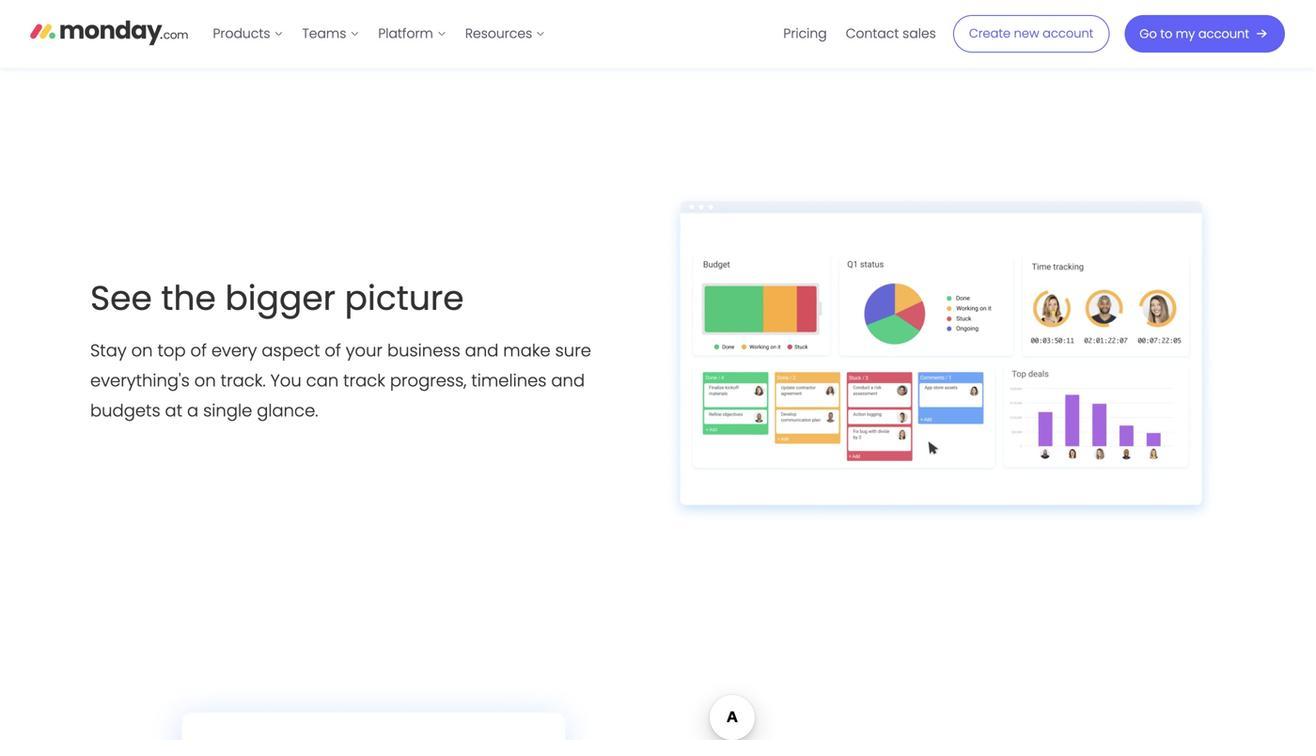 Task type: vqa. For each thing, say whether or not it's contained in the screenshot.
'A'
yes



Task type: locate. For each thing, give the bounding box(es) containing it.
0 vertical spatial and
[[465, 339, 499, 363]]

1 horizontal spatial account
[[1199, 25, 1250, 42]]

on
[[131, 339, 153, 363], [194, 369, 216, 393]]

new
[[1014, 25, 1040, 42]]

of
[[190, 339, 207, 363], [325, 339, 341, 363]]

go to my account button
[[1125, 15, 1285, 53]]

2 list from the left
[[774, 0, 946, 68]]

of right "top"
[[190, 339, 207, 363]]

platform
[[378, 24, 433, 43]]

can
[[306, 369, 339, 393]]

contact sales
[[846, 24, 936, 43]]

budgets
[[90, 399, 160, 423]]

1 horizontal spatial and
[[551, 369, 585, 393]]

list containing products
[[204, 0, 555, 68]]

0 vertical spatial on
[[131, 339, 153, 363]]

0 horizontal spatial of
[[190, 339, 207, 363]]

1 vertical spatial and
[[551, 369, 585, 393]]

contact sales button
[[837, 19, 946, 49]]

of left your
[[325, 339, 341, 363]]

1 list from the left
[[204, 0, 555, 68]]

create new account
[[969, 25, 1094, 42]]

pricing
[[784, 24, 827, 43]]

on up a
[[194, 369, 216, 393]]

picture
[[345, 275, 464, 322]]

account
[[1043, 25, 1094, 42], [1199, 25, 1250, 42]]

1 horizontal spatial on
[[194, 369, 216, 393]]

platform link
[[369, 19, 456, 49]]

and down sure
[[551, 369, 585, 393]]

single
[[203, 399, 252, 423]]

1 horizontal spatial of
[[325, 339, 341, 363]]

and up timelines
[[465, 339, 499, 363]]

main element
[[204, 0, 1285, 68]]

1 horizontal spatial list
[[774, 0, 946, 68]]

your
[[346, 339, 383, 363]]

1 vertical spatial on
[[194, 369, 216, 393]]

my
[[1176, 25, 1195, 42]]

sure
[[555, 339, 591, 363]]

to
[[1161, 25, 1173, 42]]

go
[[1140, 25, 1157, 42]]

account right my
[[1199, 25, 1250, 42]]

progress,
[[390, 369, 467, 393]]

every
[[211, 339, 257, 363]]

create
[[969, 25, 1011, 42]]

business
[[387, 339, 460, 363]]

you
[[270, 369, 302, 393]]

at
[[165, 399, 183, 423]]

0 horizontal spatial and
[[465, 339, 499, 363]]

collaboration loop image
[[90, 0, 658, 97]]

1 of from the left
[[190, 339, 207, 363]]

0 horizontal spatial list
[[204, 0, 555, 68]]

account inside button
[[1199, 25, 1250, 42]]

account right new
[[1043, 25, 1094, 42]]

and
[[465, 339, 499, 363], [551, 369, 585, 393]]

list
[[204, 0, 555, 68], [774, 0, 946, 68]]

top
[[157, 339, 186, 363]]

create new account button
[[953, 15, 1110, 53]]

0 horizontal spatial account
[[1043, 25, 1094, 42]]

on left "top"
[[131, 339, 153, 363]]



Task type: describe. For each thing, give the bounding box(es) containing it.
monday.com logo image
[[30, 12, 189, 52]]

resources
[[465, 24, 532, 43]]

2 of from the left
[[325, 339, 341, 363]]

contact
[[846, 24, 899, 43]]

glance.
[[257, 399, 318, 423]]

go to my account
[[1140, 25, 1250, 42]]

products
[[213, 24, 270, 43]]

stay
[[90, 339, 127, 363]]

a
[[187, 399, 199, 423]]

sales
[[903, 24, 936, 43]]

the
[[161, 275, 216, 322]]

list containing pricing
[[774, 0, 946, 68]]

everything's
[[90, 369, 190, 393]]

bigger
[[225, 275, 336, 322]]

stay on top of every aspect of your business and make sure everything's on track. you can track progress, timelines and budgets at a single glance.
[[90, 339, 591, 423]]

see
[[90, 275, 152, 322]]

track.
[[221, 369, 266, 393]]

see the bigger picture
[[90, 275, 464, 322]]

teams
[[302, 24, 346, 43]]

teams link
[[293, 19, 369, 49]]

make
[[503, 339, 551, 363]]

products link
[[204, 19, 293, 49]]

resources link
[[456, 19, 555, 49]]

account inside "button"
[[1043, 25, 1094, 42]]

pricing link
[[774, 19, 837, 49]]

timelines
[[471, 369, 547, 393]]

0 horizontal spatial on
[[131, 339, 153, 363]]

track
[[343, 369, 385, 393]]

aspect
[[262, 339, 320, 363]]



